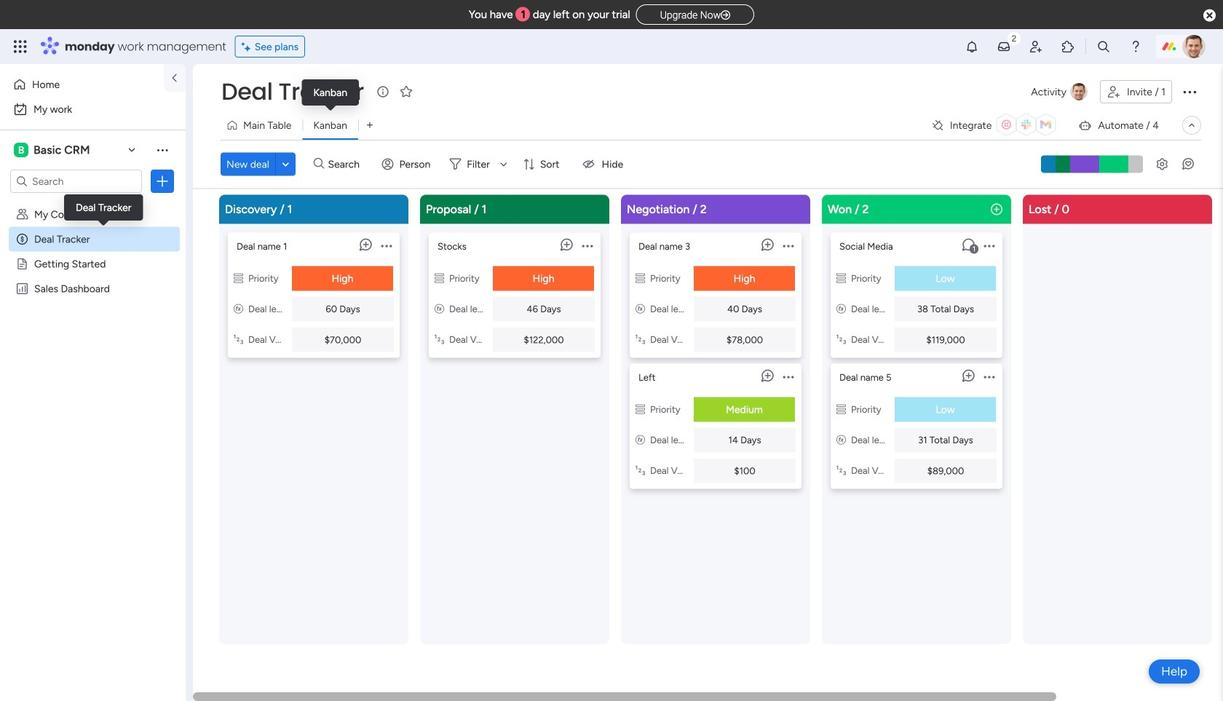 Task type: describe. For each thing, give the bounding box(es) containing it.
options image for second v2 status outline icon
[[783, 233, 794, 259]]

v2 function small outline image for second v2 status outline icon
[[636, 303, 645, 315]]

v2 function small outline image for v2 status outline image corresponding to list box for new deal image
[[837, 434, 846, 446]]

dapulse rightstroke image
[[721, 10, 731, 21]]

workspace image
[[14, 142, 28, 158]]

3 v2 status outline image from the left
[[837, 273, 846, 284]]

update feed image
[[997, 39, 1012, 54]]

2 v2 status outline image from the left
[[636, 273, 645, 284]]

add view image
[[367, 120, 373, 131]]

1 horizontal spatial list box
[[630, 227, 802, 489]]

arrow down image
[[495, 155, 513, 173]]

2 vertical spatial option
[[0, 201, 186, 204]]

Search in workspace field
[[31, 173, 122, 190]]

v2 small numbers digit column outline image for 1st v2 status outline icon from right
[[837, 334, 846, 346]]

select product image
[[13, 39, 28, 54]]

see plans image
[[242, 38, 255, 55]]

v2 status outline image for list box for new deal image
[[837, 404, 846, 416]]

dapulse close image
[[1204, 8, 1216, 23]]

workspace options image
[[155, 143, 170, 157]]

v2 status outline image for the middle list box
[[636, 404, 645, 416]]

new deal image
[[990, 202, 1004, 217]]

v2 search image
[[314, 156, 324, 172]]

invite members image
[[1029, 39, 1044, 54]]

v2 small numbers digit column outline image for v2 status outline image to the left
[[234, 334, 243, 346]]

public dashboard image
[[15, 282, 29, 296]]

v2 function small outline image for v2 status outline image associated with the middle list box
[[636, 434, 645, 446]]

show board description image
[[374, 84, 392, 99]]



Task type: vqa. For each thing, say whether or not it's contained in the screenshot.
the top option
yes



Task type: locate. For each thing, give the bounding box(es) containing it.
0 horizontal spatial options image
[[381, 233, 392, 259]]

v2 small numbers digit column outline image for the middle list box
[[636, 465, 645, 477]]

1 v2 status outline image from the left
[[435, 273, 444, 284]]

0 horizontal spatial list box
[[0, 199, 186, 498]]

list box for workspace options icon
[[0, 199, 186, 498]]

0 horizontal spatial v2 status outline image
[[234, 273, 243, 284]]

public board image
[[15, 257, 29, 271]]

monday marketplace image
[[1061, 39, 1076, 54]]

v2 small numbers digit column outline image for list box for new deal image
[[837, 465, 846, 477]]

2 horizontal spatial list box
[[831, 227, 1003, 489]]

2 v2 function small outline image from the left
[[435, 303, 444, 315]]

v2 small numbers digit column outline image
[[636, 465, 645, 477], [837, 465, 846, 477]]

0 horizontal spatial v2 status outline image
[[435, 273, 444, 284]]

v2 small numbers digit column outline image
[[234, 334, 243, 346], [435, 334, 444, 346], [636, 334, 645, 346], [837, 334, 846, 346]]

0 horizontal spatial v2 function small outline image
[[234, 303, 243, 315]]

v2 function small outline image for 1st v2 status outline icon from right
[[837, 303, 846, 315]]

2 options image from the left
[[783, 233, 794, 259]]

1 horizontal spatial v2 small numbers digit column outline image
[[837, 465, 846, 477]]

3 v2 small numbers digit column outline image from the left
[[636, 334, 645, 346]]

0 horizontal spatial v2 small numbers digit column outline image
[[636, 465, 645, 477]]

1 v2 small numbers digit column outline image from the left
[[636, 465, 645, 477]]

2 v2 small numbers digit column outline image from the left
[[435, 334, 444, 346]]

v2 function small outline image
[[636, 303, 645, 315], [837, 303, 846, 315], [636, 434, 645, 446], [837, 434, 846, 446]]

1 horizontal spatial v2 function small outline image
[[435, 303, 444, 315]]

2 v2 small numbers digit column outline image from the left
[[837, 465, 846, 477]]

2 image
[[1008, 30, 1021, 46]]

1 vertical spatial option
[[9, 98, 177, 121]]

2 horizontal spatial v2 status outline image
[[837, 404, 846, 416]]

v2 function small outline image for first v2 status outline icon from the left
[[435, 303, 444, 315]]

2 horizontal spatial v2 status outline image
[[837, 273, 846, 284]]

1 horizontal spatial v2 status outline image
[[636, 273, 645, 284]]

workspace selection element
[[14, 141, 92, 159]]

list box for new deal image
[[831, 227, 1003, 489]]

4 v2 small numbers digit column outline image from the left
[[837, 334, 846, 346]]

board activity image
[[1071, 83, 1088, 101]]

1 v2 small numbers digit column outline image from the left
[[234, 334, 243, 346]]

row group
[[216, 195, 1224, 693]]

1 horizontal spatial options image
[[783, 233, 794, 259]]

v2 status outline image
[[234, 273, 243, 284], [636, 404, 645, 416], [837, 404, 846, 416]]

collapse board header image
[[1187, 119, 1198, 131]]

add to favorites image
[[399, 84, 414, 99]]

angle down image
[[282, 159, 289, 170]]

v2 function small outline image for v2 status outline image to the left
[[234, 303, 243, 315]]

1 options image from the left
[[381, 233, 392, 259]]

0 vertical spatial option
[[9, 73, 155, 96]]

terry turtle image
[[1183, 35, 1206, 58]]

options image inside list box
[[783, 233, 794, 259]]

options image for v2 status outline image to the left
[[381, 233, 392, 259]]

help image
[[1129, 39, 1144, 54]]

1 horizontal spatial v2 status outline image
[[636, 404, 645, 416]]

list box
[[0, 199, 186, 498], [630, 227, 802, 489], [831, 227, 1003, 489]]

1 v2 function small outline image from the left
[[234, 303, 243, 315]]

search everything image
[[1097, 39, 1111, 54]]

notifications image
[[965, 39, 980, 54]]

option
[[9, 73, 155, 96], [9, 98, 177, 121], [0, 201, 186, 204]]

None field
[[218, 76, 368, 107]]

v2 function small outline image
[[234, 303, 243, 315], [435, 303, 444, 315]]

v2 status outline image
[[435, 273, 444, 284], [636, 273, 645, 284], [837, 273, 846, 284]]

Search field
[[324, 154, 368, 174]]

options image
[[381, 233, 392, 259], [783, 233, 794, 259]]

v2 small numbers digit column outline image for first v2 status outline icon from the left
[[435, 334, 444, 346]]

v2 small numbers digit column outline image for second v2 status outline icon
[[636, 334, 645, 346]]

options image
[[1181, 83, 1199, 101], [155, 174, 170, 189], [582, 233, 593, 259], [984, 233, 995, 259]]



